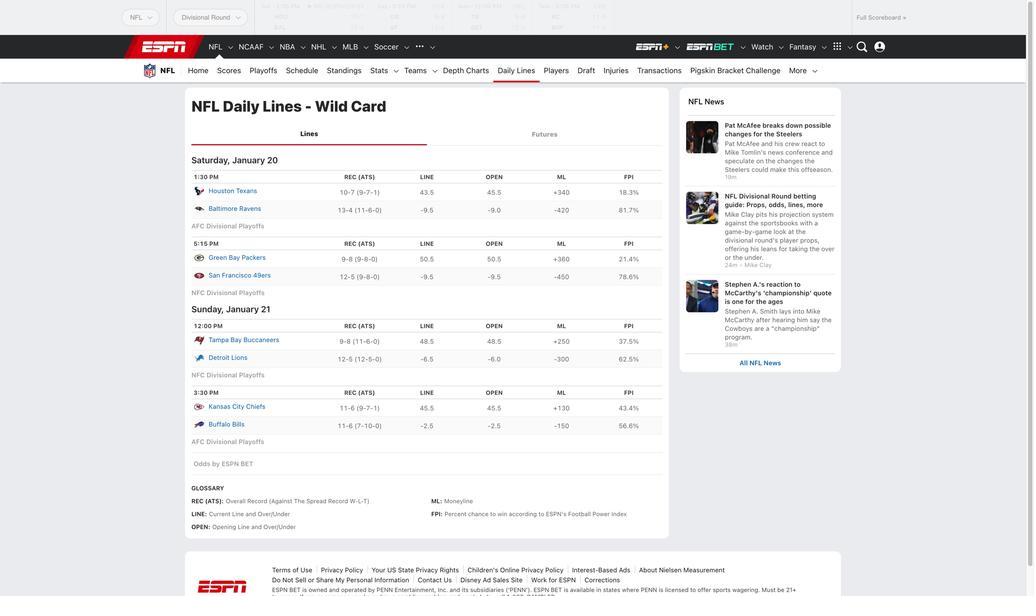 Task type: locate. For each thing, give the bounding box(es) containing it.
4 down 10-7
[[360, 24, 364, 31]]

0 horizontal spatial 12:00
[[194, 323, 212, 330]]

1 horizontal spatial record
[[328, 498, 348, 505]]

mike up 'against'
[[725, 211, 739, 218]]

chance
[[468, 511, 489, 518]]

0 vertical spatial clay
[[741, 211, 754, 218]]

bay for tampa
[[231, 336, 242, 344]]

38m
[[725, 341, 738, 348]]

1 horizontal spatial a
[[766, 325, 770, 332]]

9-8
[[435, 13, 445, 20], [515, 13, 526, 20]]

0 vertical spatial afc
[[192, 222, 205, 230]]

fpi up 21.4%
[[624, 240, 634, 247]]

1 48.5 from the left
[[420, 338, 434, 345]]

0 horizontal spatial 50.5
[[420, 255, 434, 263]]

0 horizontal spatial news
[[705, 97, 725, 107]]

1) for 11-6 (9-7-1)
[[373, 404, 380, 412]]

0 vertical spatial afc divisional playoffs
[[192, 222, 264, 230]]

2 sun from the left
[[539, 3, 550, 10]]

divisional down buffalo
[[206, 438, 237, 446]]

1 vertical spatial stephen
[[725, 307, 750, 315]]

0 horizontal spatial privacy
[[321, 566, 343, 574]]

2 horizontal spatial privacy
[[522, 566, 544, 574]]

nfl left home
[[160, 66, 175, 75]]

4 inside "standings page" 'main content'
[[349, 206, 353, 214]]

pat up speculate
[[725, 140, 735, 147]]

0 horizontal spatial you
[[305, 593, 316, 596]]

use
[[301, 566, 312, 574]]

9.5 for 50.5
[[424, 273, 434, 281]]

line : current line and over/under
[[192, 511, 290, 518]]

0 vertical spatial nfc divisional playoffs
[[192, 289, 265, 297]]

open down -6.0
[[486, 389, 503, 396]]

profile management image
[[875, 41, 886, 52]]

2 record from the left
[[328, 498, 348, 505]]

-
[[305, 97, 312, 115], [421, 206, 424, 214], [488, 206, 491, 214], [554, 206, 557, 214], [421, 273, 424, 281], [488, 273, 491, 281], [554, 273, 557, 281], [421, 355, 424, 363], [488, 355, 491, 363], [554, 355, 557, 363], [421, 422, 424, 430], [488, 422, 491, 430], [554, 422, 557, 430]]

changes
[[725, 130, 752, 138], [778, 157, 803, 165]]

be
[[778, 586, 785, 593]]

0 horizontal spatial 9-8
[[435, 13, 445, 20]]

rec for 10-7 (9-7-1)
[[344, 174, 357, 181]]

1 sun from the left
[[458, 3, 470, 10]]

wild
[[315, 97, 348, 115]]

tab list containing lines
[[192, 123, 663, 145]]

us
[[444, 576, 452, 584]]

bal
[[274, 24, 286, 31]]

nfl right all
[[750, 359, 762, 367]]

not
[[283, 576, 293, 584]]

a inside stephen a.'s reaction to mccarthy's 'championship' quote is one for the ages stephen a. smith lays into mike mccarthy after hearing him say the cowboys are a "championship" program. 38m
[[766, 325, 770, 332]]

watch image
[[778, 44, 786, 51]]

1 nfc divisional playoffs from the top
[[192, 289, 265, 297]]

7 for 10-7
[[360, 13, 364, 20]]

18.3%
[[619, 189, 639, 196]]

1 horizontal spatial you
[[352, 593, 362, 596]]

cowboys
[[725, 325, 753, 332]]

0 horizontal spatial 48.5
[[420, 338, 434, 345]]

48.5
[[420, 338, 434, 345], [487, 338, 502, 345]]

to inside pat mcafee breaks down possible changes for the steelers pat mcafee and his crew react to mike tomlin's news conference and speculate on the changes the steelers could make this offseason. 19m
[[819, 140, 825, 147]]

0 horizontal spatial 7
[[351, 189, 355, 196]]

0 vertical spatial mcafee
[[737, 122, 761, 129]]

to inside stephen a.'s reaction to mccarthy's 'championship' quote is one for the ages stephen a. smith lays into mike mccarthy after hearing him say the cowboys are a "championship" program. 38m
[[795, 280, 801, 288]]

0 horizontal spatial a
[[392, 593, 395, 596]]

(9- up "12-5 (9-8-0)"
[[355, 255, 364, 263]]

+360
[[554, 255, 570, 263]]

sunday,
[[192, 304, 224, 314]]

tampa bay buccaneers image
[[194, 335, 204, 345]]

9-8 for nbc
[[515, 13, 526, 20]]

fpi for 43.4%
[[624, 389, 634, 396]]

1 50.5 from the left
[[420, 255, 434, 263]]

1 vertical spatial 7
[[351, 189, 355, 196]]

playoffs down ravens
[[239, 222, 264, 230]]

sat for sat 5:15 pm
[[378, 3, 387, 10]]

5:15
[[392, 3, 405, 10], [194, 240, 208, 247]]

1:30 up houston texans icon
[[194, 174, 208, 181]]

san francisco 49ers
[[209, 272, 271, 279]]

-6.5
[[421, 355, 434, 363]]

pat
[[725, 122, 736, 129], [725, 140, 735, 147]]

nfc
[[192, 289, 205, 297], [192, 371, 205, 379]]

10- for 10-7 (9-7-1)
[[340, 189, 351, 196]]

bay right tampa on the left bottom of page
[[231, 336, 242, 344]]

2 50.5 from the left
[[487, 255, 502, 263]]

more image
[[812, 67, 819, 75]]

ml : moneyline
[[431, 498, 473, 505]]

48.5 up -6.5
[[420, 338, 434, 345]]

1 vertical spatial afc
[[192, 438, 205, 446]]

must
[[762, 586, 776, 593]]

9-
[[435, 13, 441, 20], [515, 13, 522, 20], [342, 255, 349, 263], [340, 338, 347, 345]]

nfl inside the global navigation element
[[209, 42, 223, 51]]

1 horizontal spatial 12-5
[[511, 24, 526, 31]]

daily lines
[[498, 66, 535, 75]]

11-6 (7-10-0)
[[338, 422, 382, 430]]

you right if
[[305, 593, 316, 596]]

0) down 9-8 (9-8-0)
[[373, 273, 380, 281]]

2 1) from the top
[[373, 404, 380, 412]]

(9- for 7
[[357, 189, 366, 196]]

2.5
[[424, 422, 434, 430], [491, 422, 501, 430]]

nfl divisional round betting guide: props, odds, lines, more element
[[725, 192, 835, 209]]

rec (ats) up 9-8 (11-6-0)
[[344, 323, 375, 330]]

1 horizontal spatial news
[[764, 359, 781, 367]]

1 horizontal spatial -2.5
[[488, 422, 501, 430]]

hearing
[[773, 316, 795, 323]]

tampa
[[209, 336, 229, 344]]

or up 24m
[[725, 254, 731, 261]]

mike inside stephen a.'s reaction to mccarthy's 'championship' quote is one for the ages stephen a. smith lays into mike mccarthy after hearing him say the cowboys are a "championship" program. 38m
[[807, 307, 821, 315]]

1 horizontal spatial 48.5
[[487, 338, 502, 345]]

0) for 12-5 (12-5-0)
[[375, 355, 382, 363]]

5 down fox
[[441, 24, 445, 31]]

1) up the 11-6 (7-10-0) at the bottom of page
[[373, 404, 380, 412]]

0 vertical spatial steelers
[[777, 130, 803, 138]]

1 vertical spatial nfc
[[192, 371, 205, 379]]

1 horizontal spatial sat
[[378, 3, 387, 10]]

nfl down pigskin
[[689, 97, 703, 107]]

nfl link left home link
[[137, 59, 182, 82]]

1 afc divisional playoffs from the top
[[192, 222, 264, 230]]

the right at
[[796, 228, 806, 235]]

line for 43.5
[[420, 174, 434, 181]]

record left "w-"
[[328, 498, 348, 505]]

0 vertical spatial by
[[212, 460, 220, 468]]

0 horizontal spatial daily
[[223, 97, 260, 115]]

rec up 11-6 (9-7-1)
[[344, 389, 357, 396]]

baltimore ravens link
[[209, 203, 261, 214]]

possible
[[805, 122, 831, 129]]

2 privacy from the left
[[416, 566, 438, 574]]

interest-based ads link
[[572, 566, 631, 574]]

2 vertical spatial lines
[[300, 130, 318, 137]]

sun for sun 12:00 pm
[[458, 3, 470, 10]]

0 vertical spatial 13-
[[350, 24, 360, 31]]

1 you from the left
[[305, 593, 316, 596]]

1 vertical spatial 6-
[[366, 338, 373, 345]]

line for 50.5
[[420, 240, 434, 247]]

1) up 13-4 (11-6-0)
[[373, 189, 380, 196]]

ml for +130
[[557, 389, 566, 396]]

nfc for san francisco 49ers
[[192, 289, 205, 297]]

privacy up work
[[522, 566, 544, 574]]

0 vertical spatial 8-
[[364, 255, 371, 263]]

detroit lions image
[[194, 352, 204, 363]]

is left one
[[725, 298, 731, 305]]

espn plus image
[[674, 44, 682, 51]]

hou
[[274, 13, 288, 20]]

0 vertical spatial 7-
[[366, 189, 373, 196]]

his for crew
[[775, 140, 784, 147]]

(9- down 9-8 (9-8-0)
[[357, 273, 366, 281]]

1 record from the left
[[247, 498, 267, 505]]

12:00 up tb
[[475, 3, 491, 10]]

open for 9.5
[[486, 240, 503, 247]]

5 down nbc on the top
[[522, 24, 526, 31]]

1 11-6 from the top
[[592, 13, 606, 20]]

1 penn from the left
[[377, 586, 393, 593]]

1 horizontal spatial 3:30
[[555, 3, 569, 10]]

1 afc from the top
[[192, 222, 205, 230]]

nfc down san francisco 49ers 'icon' at the top left
[[192, 289, 205, 297]]

0 vertical spatial 6-
[[368, 206, 375, 214]]

4 rec (ats) from the top
[[344, 389, 375, 396]]

0 vertical spatial over/under
[[258, 511, 290, 518]]

ml
[[557, 174, 566, 181], [557, 240, 566, 247], [557, 323, 566, 330], [557, 389, 566, 396], [431, 498, 440, 505]]

espn bet image
[[686, 43, 736, 51]]

changes up this
[[778, 157, 803, 165]]

2 nfc from the top
[[192, 371, 205, 379]]

list containing pat mcafee breaks down possible changes for the steelers
[[686, 121, 835, 348]]

react
[[802, 140, 818, 147]]

daily down scores link
[[223, 97, 260, 115]]

clay down under.
[[760, 262, 772, 269]]

rec (ats)
[[344, 174, 375, 181], [344, 240, 375, 247], [344, 323, 375, 330], [344, 389, 375, 396]]

2 11-6 from the top
[[592, 24, 606, 31]]

line for 45.5
[[420, 389, 434, 396]]

0) for 9-8 (11-6-0)
[[373, 338, 380, 345]]

1 vertical spatial 11-6
[[592, 24, 606, 31]]

nba image
[[300, 44, 307, 51]]

playoffs
[[250, 66, 277, 75], [239, 222, 264, 230], [239, 289, 265, 297], [239, 371, 265, 379], [239, 438, 264, 446]]

(ats) for 9-8 (9-8-0)
[[358, 240, 375, 247]]

his up news on the top right
[[775, 140, 784, 147]]

2 afc divisional playoffs from the top
[[192, 438, 264, 446]]

1 vertical spatial 13-
[[338, 206, 349, 214]]

13- inside "standings page" 'main content'
[[338, 206, 349, 214]]

7 inside "standings page" 'main content'
[[351, 189, 355, 196]]

watch link
[[747, 35, 778, 59]]

9- down nbc on the top
[[515, 13, 522, 20]]

2 horizontal spatial a
[[815, 219, 818, 227]]

espn bet image
[[740, 44, 747, 51]]

0 vertical spatial his
[[775, 140, 784, 147]]

tampa bay buccaneers link
[[209, 335, 279, 345]]

january left 21
[[226, 304, 259, 314]]

1 horizontal spatial clay
[[760, 262, 772, 269]]

8- for 12-5 (9-8-0)
[[366, 273, 373, 281]]

1 vertical spatial january
[[226, 304, 259, 314]]

tab list inside "standings page" 'main content'
[[192, 123, 663, 145]]

1 vertical spatial changes
[[778, 157, 803, 165]]

stephen up mccarthy's
[[725, 280, 752, 288]]

2 vertical spatial or
[[317, 593, 323, 596]]

nfl inside "standings page" 'main content'
[[192, 97, 220, 115]]

list
[[686, 121, 835, 348]]

mlb
[[343, 42, 358, 51]]

1 vertical spatial 10-
[[340, 189, 351, 196]]

0) for 9-8 (9-8-0)
[[371, 255, 378, 263]]

1 vertical spatial 1)
[[373, 404, 380, 412]]

nfl link up the scores
[[204, 35, 227, 59]]

pm up green
[[209, 240, 219, 247]]

open for 9.0
[[486, 174, 503, 181]]

sat for sat 1:30 pm
[[261, 3, 271, 10]]

1 7- from the top
[[366, 189, 373, 196]]

opening
[[212, 524, 236, 531]]

divisional for 11-6 (9-7-1)
[[206, 438, 237, 446]]

pm
[[291, 3, 300, 10], [407, 3, 416, 10], [493, 3, 502, 10], [571, 3, 580, 10], [209, 174, 219, 181], [209, 240, 219, 247], [213, 323, 223, 330], [209, 389, 219, 396]]

afc divisional playoffs for baltimore
[[192, 222, 264, 230]]

0) for 13-4 (11-6-0)
[[375, 206, 382, 214]]

1 1) from the top
[[373, 189, 380, 196]]

nfc down detroit lions image
[[192, 371, 205, 379]]

1:30 up "hou"
[[276, 3, 289, 10]]

0 vertical spatial 11-6
[[592, 13, 606, 20]]

stats image
[[393, 67, 400, 75]]

0 horizontal spatial steelers
[[725, 166, 750, 173]]

2 9-8 from the left
[[515, 13, 526, 20]]

fpi up 18.3% at the top right
[[624, 174, 634, 181]]

1 vertical spatial 4
[[349, 206, 353, 214]]

offering
[[725, 245, 749, 253]]

0 vertical spatial or
[[725, 254, 731, 261]]

1 vertical spatial (11-
[[353, 338, 366, 345]]

(ats) down glossary
[[205, 498, 222, 505]]

a
[[815, 219, 818, 227], [766, 325, 770, 332], [392, 593, 395, 596]]

afc divisional playoffs for buffalo
[[192, 438, 264, 446]]

fpi for 37.5%
[[624, 323, 634, 330]]

espn right odds
[[222, 460, 239, 468]]

-9.5 for 50.5
[[421, 273, 434, 281]]

2 vertical spatial 10-
[[364, 422, 375, 430]]

0 horizontal spatial 12-5
[[431, 24, 445, 31]]

ml up +130
[[557, 389, 566, 396]]

mcafee left breaks
[[737, 122, 761, 129]]

news down pigskin
[[705, 97, 725, 107]]

bet down sell
[[290, 586, 301, 593]]

divisional for 10-7 (9-7-1)
[[206, 222, 237, 230]]

lines up 'lines' link
[[263, 97, 302, 115]]

daily inside "standings page" 'main content'
[[223, 97, 260, 115]]

1 vertical spatial 8-
[[366, 273, 373, 281]]

1 12-5 from the left
[[431, 24, 445, 31]]

ml for +360
[[557, 240, 566, 247]]

divisional down baltimore
[[206, 222, 237, 230]]

1 horizontal spatial privacy
[[416, 566, 438, 574]]

steelers down down
[[777, 130, 803, 138]]

fox
[[433, 3, 445, 10]]

0 horizontal spatial 2.5
[[424, 422, 434, 430]]

0 vertical spatial lines
[[517, 66, 535, 75]]

lines down nfl daily lines - wild card
[[300, 130, 318, 137]]

1 nfc from the top
[[192, 289, 205, 297]]

: for open : opening line and over/under
[[208, 524, 210, 531]]

0 vertical spatial pat
[[725, 122, 736, 129]]

penn down information
[[377, 586, 393, 593]]

depth charts
[[443, 66, 489, 75]]

afc divisional playoffs down buffalo bills
[[192, 438, 264, 446]]

10- down 'espn+'
[[350, 13, 360, 20]]

1 vertical spatial 12:00
[[194, 323, 212, 330]]

1 vertical spatial 1:30
[[194, 174, 208, 181]]

2 12-5 from the left
[[511, 24, 526, 31]]

measurement
[[684, 566, 725, 574]]

mike down under.
[[745, 262, 758, 269]]

12:00
[[475, 3, 491, 10], [194, 323, 212, 330]]

rec up 10-7 (9-7-1)
[[344, 174, 357, 181]]

1 vertical spatial clay
[[760, 262, 772, 269]]

the up by-
[[749, 219, 759, 227]]

1 pat from the top
[[725, 122, 736, 129]]

2 you from the left
[[352, 593, 362, 596]]

2 nfc divisional playoffs from the top
[[192, 371, 265, 379]]

(ats) up 9-8 (9-8-0)
[[358, 240, 375, 247]]

0 horizontal spatial bet
[[241, 460, 253, 468]]

bay
[[229, 254, 240, 261], [231, 336, 242, 344]]

45.5 for 45.5
[[487, 404, 502, 412]]

: left moneyline at the bottom of the page
[[440, 498, 442, 505]]

1 -2.5 from the left
[[421, 422, 434, 430]]

mike up speculate
[[725, 148, 739, 156]]

1 horizontal spatial 12:00
[[475, 3, 491, 10]]

pm up tampa on the left bottom of page
[[213, 323, 223, 330]]

10- for 10-7
[[350, 13, 360, 20]]

interest-
[[572, 566, 599, 574]]

1 horizontal spatial sun
[[539, 3, 550, 10]]

-9.5 for 43.5
[[421, 206, 434, 214]]

1 sat from the left
[[261, 3, 271, 10]]

more espn image
[[847, 44, 854, 51]]

percent
[[445, 511, 467, 518]]

(ats) for 9-8 (11-6-0)
[[358, 323, 375, 330]]

2 sat from the left
[[378, 3, 387, 10]]

1 horizontal spatial 9-8
[[515, 13, 526, 20]]

0 vertical spatial 1)
[[373, 189, 380, 196]]

2 afc from the top
[[192, 438, 205, 446]]

2 rec (ats) from the top
[[344, 240, 375, 247]]

0 horizontal spatial sat
[[261, 3, 271, 10]]

1 2.5 from the left
[[424, 422, 434, 430]]

odds by espn bet
[[194, 460, 253, 468]]

january left 20
[[232, 155, 265, 165]]

0 horizontal spatial changes
[[725, 130, 752, 138]]

terms of use link
[[272, 566, 312, 574]]

more
[[807, 201, 824, 209]]

0 horizontal spatial sun
[[458, 3, 470, 10]]

1 vertical spatial 5:15
[[194, 240, 208, 247]]

1 vertical spatial 3:30
[[194, 389, 208, 396]]

teams image
[[431, 67, 439, 75]]

pm left fox
[[407, 3, 416, 10]]

1 horizontal spatial by
[[368, 586, 375, 593]]

fpi for 18.3%
[[624, 174, 634, 181]]

1:30
[[276, 3, 289, 10], [194, 174, 208, 181]]

9- up "12-5 (9-8-0)"
[[342, 255, 349, 263]]

mike inside nfl divisional round betting guide: props, odds, lines, more mike clay pits his projection system against the sportsbooks with a game-by-game look at the divisional round's player props, offering his leans for taking the over or the under.
[[725, 211, 739, 218]]

0 horizontal spatial 3:30
[[194, 389, 208, 396]]

afc down buffalo bills image on the left bottom
[[192, 438, 205, 446]]

game-
[[725, 228, 745, 235]]

divisional
[[739, 192, 770, 200], [206, 222, 237, 230], [207, 289, 237, 297], [207, 371, 237, 379], [206, 438, 237, 446]]

down
[[786, 122, 803, 129]]

0 horizontal spatial 13-
[[338, 206, 349, 214]]

10- down 11-6 (9-7-1)
[[364, 422, 375, 430]]

spread
[[307, 498, 327, 505]]

3 privacy from the left
[[522, 566, 544, 574]]

1 vertical spatial nfc divisional playoffs
[[192, 371, 265, 379]]

futures link
[[427, 124, 663, 144]]

ads
[[619, 566, 631, 574]]

rec (ats) up 11-6 (9-7-1)
[[344, 389, 375, 396]]

children's online privacy policy
[[468, 566, 564, 574]]

january for sunday,
[[226, 304, 259, 314]]

1 horizontal spatial or
[[317, 593, 323, 596]]

into
[[793, 307, 805, 315]]

a right with
[[815, 219, 818, 227]]

line up 43.5
[[420, 174, 434, 181]]

page footer region
[[185, 548, 841, 596]]

call
[[496, 593, 505, 596]]

rec for 11-6 (9-7-1)
[[344, 389, 357, 396]]

bet up overall
[[241, 460, 253, 468]]

1 rec (ats) from the top
[[344, 174, 375, 181]]

full
[[857, 14, 867, 21]]

do
[[272, 576, 281, 584]]

nfc divisional playoffs up sunday, january 21
[[192, 289, 265, 297]]

wagering.
[[733, 586, 760, 593]]

1 vertical spatial 7-
[[366, 404, 373, 412]]

l-
[[358, 498, 364, 505]]

7- for 11-6 (9-7-1)
[[366, 404, 373, 412]]

you left know
[[352, 593, 362, 596]]

1 horizontal spatial 2.5
[[491, 422, 501, 430]]

abc espn espn+
[[313, 3, 364, 10]]

2 7- from the top
[[366, 404, 373, 412]]

afc divisional playoffs down baltimore
[[192, 222, 264, 230]]

12:00 pm
[[194, 323, 223, 330]]

1 vertical spatial line
[[238, 524, 250, 531]]

0 vertical spatial 10-
[[350, 13, 360, 20]]

10-7
[[350, 13, 364, 20]]

45.5 down -6.0
[[487, 404, 502, 412]]

1 horizontal spatial policy
[[546, 566, 564, 574]]

mike inside pat mcafee breaks down possible changes for the steelers pat mcafee and his crew react to mike tomlin's news conference and speculate on the changes the steelers could make this offseason. 19m
[[725, 148, 739, 156]]

13-
[[350, 24, 360, 31], [338, 206, 349, 214]]

work
[[531, 576, 547, 584]]

line for current
[[232, 511, 244, 518]]

where
[[622, 586, 639, 593]]

1 horizontal spatial penn
[[641, 586, 657, 593]]

(ats) up 9-8 (11-6-0)
[[358, 323, 375, 330]]

0 horizontal spatial or
[[308, 576, 314, 584]]

1-
[[507, 593, 513, 596]]

1 vertical spatial afc divisional playoffs
[[192, 438, 264, 446]]

1 horizontal spatial 5:15
[[392, 3, 405, 10]]

ml for +340
[[557, 174, 566, 181]]

w-
[[350, 498, 358, 505]]

espn more sports home page image
[[412, 39, 428, 55]]

policy up personal
[[345, 566, 363, 574]]

fpi up 37.5%
[[624, 323, 634, 330]]

san francisco 49ers link
[[209, 270, 271, 280]]

system
[[812, 211, 834, 218]]

buffalo bills image
[[194, 419, 204, 430]]

0 vertical spatial changes
[[725, 130, 752, 138]]

(11- down 10-7 (9-7-1)
[[355, 206, 368, 214]]

scores
[[217, 66, 241, 75]]

1 policy from the left
[[345, 566, 363, 574]]

: left percent
[[441, 511, 443, 518]]

mike clay pits his projection system against the sportsbooks with a game-by-game look at the divisional round's player props, offering his leans for taking the over or the under. element
[[725, 209, 835, 262]]

9-8 for fox
[[435, 13, 445, 20]]

ncaaf image
[[268, 44, 276, 51]]

steelers down speculate
[[725, 166, 750, 173]]

houston
[[209, 187, 234, 195]]

playoffs for houston texans
[[239, 222, 264, 230]]

his inside pat mcafee breaks down possible changes for the steelers pat mcafee and his crew react to mike tomlin's news conference and speculate on the changes the steelers could make this offseason. 19m
[[775, 140, 784, 147]]

divisional down detroit
[[207, 371, 237, 379]]

or inside espn bet is owned and operated by penn entertainment, inc. and its subsidiaries ('penn'). espn bet is available in states where penn is licensed to offer sports wagering. must be 21+ to wager. if you or someone you know has a gambling problem and wants help, call 1-800-gambler.
[[317, 593, 323, 596]]

1 vertical spatial bay
[[231, 336, 242, 344]]

for down player
[[779, 245, 788, 253]]

6- for 13-4 (11-6-0)
[[368, 206, 375, 214]]

0) for 11-6 (7-10-0)
[[375, 422, 382, 430]]

1 9-8 from the left
[[435, 13, 445, 20]]

13- for 13-4 (11-6-0)
[[338, 206, 349, 214]]

terms of use
[[272, 566, 312, 574]]

injuries
[[604, 66, 629, 75]]

0 horizontal spatial penn
[[377, 586, 393, 593]]

penn right where
[[641, 586, 657, 593]]

mccarthy's
[[725, 289, 762, 297]]

12:00 up the tampa bay buccaneers icon
[[194, 323, 212, 330]]

legal footer navigation element
[[268, 564, 816, 596]]

for inside legal footer navigation element
[[549, 576, 557, 584]]

quote
[[814, 289, 832, 297]]

divisional up sunday, january 21
[[207, 289, 237, 297]]

11-6 for buf
[[592, 24, 606, 31]]

green bay packers
[[209, 254, 266, 261]]

his
[[775, 140, 784, 147], [769, 211, 778, 218], [751, 245, 760, 253]]

1 vertical spatial his
[[769, 211, 778, 218]]

tab list
[[192, 123, 663, 145]]

(ats) for 10-7 (9-7-1)
[[358, 174, 375, 181]]

2 pat from the top
[[725, 140, 735, 147]]

0 horizontal spatial 1:30
[[194, 174, 208, 181]]

divisional inside nfl divisional round betting guide: props, odds, lines, more mike clay pits his projection system against the sportsbooks with a game-by-game look at the divisional round's player props, offering his leans for taking the over or the under.
[[739, 192, 770, 200]]

2 vertical spatial a
[[392, 593, 395, 596]]

nfc for detroit lions
[[192, 371, 205, 379]]

8 up 12-5 (12-5-0)
[[347, 338, 351, 345]]

global navigation element
[[137, 35, 890, 59]]

open
[[486, 174, 503, 181], [486, 240, 503, 247], [486, 323, 503, 330], [486, 389, 503, 396], [192, 524, 208, 531]]

lines inside daily lines link
[[517, 66, 535, 75]]

13- down 10-7
[[350, 24, 360, 31]]

a inside nfl divisional round betting guide: props, odds, lines, more mike clay pits his projection system against the sportsbooks with a game-by-game look at the divisional round's player props, offering his leans for taking the over or the under.
[[815, 219, 818, 227]]

3 rec (ats) from the top
[[344, 323, 375, 330]]



Task type: vqa. For each thing, say whether or not it's contained in the screenshot.
great
no



Task type: describe. For each thing, give the bounding box(es) containing it.
(9- for 8
[[355, 255, 364, 263]]

: left overall
[[222, 498, 224, 505]]

pm left nbc on the top
[[493, 3, 502, 10]]

nfl image
[[227, 44, 235, 51]]

2 2.5 from the left
[[491, 422, 501, 430]]

45.5 down -6.5
[[420, 404, 434, 412]]

news
[[768, 148, 784, 156]]

7 for 10-7 (9-7-1)
[[351, 189, 355, 196]]

divisional for 9-8 (11-6-0)
[[207, 371, 237, 379]]

bills
[[232, 421, 245, 428]]

49ers
[[253, 272, 271, 279]]

divisional for 9-8 (9-8-0)
[[207, 289, 237, 297]]

soccer
[[374, 42, 399, 51]]

tomlin's
[[741, 148, 766, 156]]

8 down nbc on the top
[[522, 13, 526, 20]]

the down conference on the top
[[805, 157, 815, 165]]

12- up more sports image
[[431, 24, 441, 31]]

espn down work
[[534, 586, 549, 593]]

1 vertical spatial news
[[764, 359, 781, 367]]

win
[[498, 511, 507, 518]]

sf
[[391, 24, 398, 31]]

1 horizontal spatial daily
[[498, 66, 515, 75]]

1 privacy from the left
[[321, 566, 343, 574]]

bet inside "standings page" 'main content'
[[241, 460, 253, 468]]

the
[[294, 498, 305, 505]]

rec for 9-8 (11-6-0)
[[344, 323, 357, 330]]

espn down do
[[272, 586, 288, 593]]

kansas city chiefs image
[[194, 401, 204, 412]]

offer
[[698, 586, 711, 593]]

playoffs for tampa bay buccaneers
[[239, 371, 265, 379]]

for inside nfl divisional round betting guide: props, odds, lines, more mike clay pits his projection system against the sportsbooks with a game-by-game look at the divisional round's player props, offering his leans for taking the over or the under.
[[779, 245, 788, 253]]

is left licensed
[[659, 586, 664, 593]]

guide:
[[725, 201, 745, 209]]

(9- for 6
[[357, 404, 366, 412]]

clay inside nfl divisional round betting guide: props, odds, lines, more mike clay pits his projection system against the sportsbooks with a game-by-game look at the divisional round's player props, offering his leans for taking the over or the under.
[[741, 211, 754, 218]]

sat 1:30 pm
[[261, 3, 300, 10]]

stephen a. smith lays into mike mccarthy after hearing him say the cowboys are a "championship" program. element
[[725, 306, 835, 341]]

could
[[752, 166, 769, 173]]

(11- for 8
[[353, 338, 366, 345]]

detroit
[[209, 354, 230, 361]]

against
[[725, 219, 747, 227]]

5 left (12- on the bottom left
[[349, 355, 353, 363]]

has
[[380, 593, 390, 596]]

8- for 9-8 (9-8-0)
[[364, 255, 371, 263]]

espn inside "standings page" 'main content'
[[222, 460, 239, 468]]

2 policy from the left
[[546, 566, 564, 574]]

kansas city chiefs link
[[209, 401, 266, 412]]

for inside pat mcafee breaks down possible changes for the steelers pat mcafee and his crew react to mike tomlin's news conference and speculate on the changes the steelers could make this offseason. 19m
[[754, 130, 763, 138]]

0 horizontal spatial nfl link
[[137, 59, 182, 82]]

1 horizontal spatial changes
[[778, 157, 803, 165]]

4 for 13-4 (11-6-0)
[[349, 206, 353, 214]]

more sports image
[[429, 44, 436, 51]]

baltimore
[[209, 205, 238, 212]]

draft link
[[574, 59, 600, 82]]

0 vertical spatial news
[[705, 97, 725, 107]]

4 for 13-4
[[360, 24, 364, 31]]

1 horizontal spatial 1:30
[[276, 3, 289, 10]]

13- for 13-4
[[350, 24, 360, 31]]

(9- for 5
[[357, 273, 366, 281]]

this
[[789, 166, 800, 173]]

playoffs for kansas city chiefs
[[239, 438, 264, 446]]

rec down glossary
[[192, 498, 204, 505]]

more espn image
[[830, 39, 846, 55]]

rec for 9-8 (9-8-0)
[[344, 240, 357, 247]]

1 horizontal spatial bet
[[290, 586, 301, 593]]

playoffs for green bay packers
[[239, 289, 265, 297]]

13-4 (11-6-0)
[[338, 206, 382, 214]]

disney ad sales site link
[[461, 576, 523, 584]]

0 vertical spatial 12:00
[[475, 3, 491, 10]]

5:15 inside "standings page" 'main content'
[[194, 240, 208, 247]]

11-6 for kc
[[592, 13, 606, 20]]

2 48.5 from the left
[[487, 338, 502, 345]]

inc.
[[438, 586, 448, 593]]

make
[[771, 166, 787, 173]]

francisco
[[222, 272, 251, 279]]

injuries link
[[600, 59, 633, 82]]

over
[[822, 245, 835, 253]]

is down work for espn
[[564, 586, 569, 593]]

his for projection
[[769, 211, 778, 218]]

a inside espn bet is owned and operated by penn entertainment, inc. and its subsidiaries ('penn'). espn bet is available in states where penn is licensed to offer sports wagering. must be 21+ to wager. if you or someone you know has a gambling problem and wants help, call 1-800-gambler.
[[392, 593, 395, 596]]

the up a.
[[756, 298, 767, 305]]

mlb image
[[363, 44, 370, 51]]

nfc divisional playoffs for francisco
[[192, 289, 265, 297]]

home
[[188, 66, 209, 75]]

schedule
[[286, 66, 318, 75]]

nbc
[[513, 3, 526, 10]]

1 stephen from the top
[[725, 280, 752, 288]]

: for line : current line and over/under
[[205, 511, 207, 518]]

pat mcafee and his crew react to mike tomlin's news conference and speculate on the changes the steelers could make this offseason. element
[[725, 138, 835, 174]]

by inside "standings page" 'main content'
[[212, 460, 220, 468]]

(against
[[269, 498, 292, 505]]

3:30 pm
[[194, 389, 219, 396]]

or inside about nielsen measurement do not sell or share my personal information
[[308, 576, 314, 584]]

over/under for current line and over/under
[[258, 511, 290, 518]]

to left offer
[[691, 586, 696, 593]]

1 vertical spatial lines
[[263, 97, 302, 115]]

playoffs down ncaaf icon
[[250, 66, 277, 75]]

the down news on the top right
[[766, 157, 776, 165]]

home link
[[184, 59, 213, 82]]

corrections
[[585, 576, 620, 584]]

: for fpi : percent chance to win according to espn's football power index
[[441, 511, 443, 518]]

soccer image
[[403, 44, 411, 51]]

7- for 10-7 (9-7-1)
[[366, 189, 373, 196]]

stephen a.'s reaction to mccarthy's 'championship' quote is one for the ages element
[[725, 280, 835, 306]]

'championship'
[[763, 289, 812, 297]]

detroit lions link
[[209, 352, 248, 363]]

21+
[[786, 586, 797, 593]]

5 down 9-8 (9-8-0)
[[351, 273, 355, 281]]

baltimore ravens image
[[194, 203, 204, 214]]

all nfl news
[[740, 359, 781, 367]]

pm left cbs
[[571, 3, 580, 10]]

12-5 (9-8-0)
[[340, 273, 380, 281]]

bay for green
[[229, 254, 240, 261]]

1 vertical spatial steelers
[[725, 166, 750, 173]]

2 vertical spatial his
[[751, 245, 760, 253]]

san francisco 49ers image
[[194, 270, 204, 281]]

pm up kansas
[[209, 389, 219, 396]]

pigskin bracket challenge
[[691, 66, 781, 75]]

is inside stephen a.'s reaction to mccarthy's 'championship' quote is one for the ages stephen a. smith lays into mike mccarthy after hearing him say the cowboys are a "championship" program. 38m
[[725, 298, 731, 305]]

scores link
[[213, 59, 246, 82]]

sales
[[493, 576, 509, 584]]

of
[[293, 566, 299, 574]]

nhl image
[[331, 44, 338, 51]]

81.7%
[[619, 206, 639, 214]]

(11- for 4
[[355, 206, 368, 214]]

8 up "12-5 (9-8-0)"
[[349, 255, 353, 263]]

or inside nfl divisional round betting guide: props, odds, lines, more mike clay pits his projection system against the sportsbooks with a game-by-game look at the divisional round's player props, offering his leans for taking the over or the under.
[[725, 254, 731, 261]]

is down sell
[[302, 586, 307, 593]]

12- up the global navigation element
[[511, 24, 522, 31]]

0 vertical spatial 5:15
[[392, 3, 405, 10]]

open for 6.0
[[486, 323, 503, 330]]

62.5%
[[619, 355, 639, 363]]

9-8 (11-6-0)
[[340, 338, 380, 345]]

2 -2.5 from the left
[[488, 422, 501, 430]]

nfl daily lines - wild card
[[192, 97, 386, 115]]

my
[[336, 576, 345, 584]]

buffalo bills
[[209, 421, 245, 428]]

personal
[[347, 576, 373, 584]]

offseason.
[[801, 166, 833, 173]]

nfl divisional round betting guide: props, odds, lines, more image
[[686, 192, 719, 224]]

pat mcafee breaks down possible changes for the steelers image
[[686, 121, 719, 153]]

sun for sun 3:30 pm
[[539, 3, 550, 10]]

pits
[[756, 211, 768, 218]]

fantasy image
[[821, 44, 828, 51]]

rec (ats) for 9-8 (9-8-0)
[[344, 240, 375, 247]]

rec (ats) for 9-8 (11-6-0)
[[344, 323, 375, 330]]

9- down fox
[[435, 13, 441, 20]]

6.0
[[491, 355, 501, 363]]

pm left abc in the left of the page
[[291, 3, 300, 10]]

mlb link
[[338, 35, 363, 59]]

green bay packers image
[[194, 252, 204, 263]]

1:30 inside "standings page" 'main content'
[[194, 174, 208, 181]]

0) for 12-5 (9-8-0)
[[373, 273, 380, 281]]

espn right abc in the left of the page
[[327, 3, 343, 10]]

(ats) for 11-6 (9-7-1)
[[358, 389, 375, 396]]

buf
[[552, 24, 564, 31]]

packers
[[242, 254, 266, 261]]

after
[[756, 316, 771, 323]]

january for saturday,
[[232, 155, 265, 165]]

"championship"
[[772, 325, 820, 332]]

+340
[[554, 189, 570, 196]]

12- left (12- on the bottom left
[[338, 355, 349, 363]]

green
[[209, 254, 227, 261]]

rec (ats) for 10-7 (9-7-1)
[[344, 174, 375, 181]]

1 horizontal spatial nfl link
[[204, 35, 227, 59]]

schedule link
[[282, 59, 323, 82]]

ml for +250
[[557, 323, 566, 330]]

6- for 9-8 (11-6-0)
[[366, 338, 373, 345]]

45.5 for 43.5
[[487, 189, 502, 196]]

line for opening
[[238, 524, 250, 531]]

espn image
[[198, 581, 246, 593]]

: for ml : moneyline
[[440, 498, 442, 505]]

fpi left percent
[[431, 511, 441, 518]]

espn up available
[[559, 576, 576, 584]]

sports
[[713, 586, 731, 593]]

the down breaks
[[764, 130, 775, 138]]

nba
[[280, 42, 295, 51]]

420
[[557, 206, 569, 214]]

draft
[[578, 66, 595, 75]]

houston texans image
[[194, 186, 204, 196]]

9- up 12-5 (12-5-0)
[[340, 338, 347, 345]]

open left opening
[[192, 524, 208, 531]]

nfl news
[[689, 97, 725, 107]]

sun 3:30 pm
[[539, 3, 580, 10]]

5-
[[368, 355, 375, 363]]

150
[[557, 422, 569, 430]]

2 horizontal spatial bet
[[551, 586, 562, 593]]

under.
[[745, 254, 764, 261]]

kansas city chiefs
[[209, 403, 266, 410]]

stephen a.'s reaction to mccarthy's 'championship' quote is one for the ages image
[[686, 280, 719, 312]]

teams link
[[400, 59, 431, 82]]

1) for 10-7 (9-7-1)
[[373, 189, 380, 196]]

the down offering
[[733, 254, 743, 261]]

line for 48.5
[[420, 323, 434, 330]]

ml left moneyline at the bottom of the page
[[431, 498, 440, 505]]

fpi for 21.4%
[[624, 240, 634, 247]]

line left the current
[[192, 511, 205, 518]]

12-5 for nbc
[[511, 24, 526, 31]]

espn+ image
[[635, 43, 670, 51]]

3:30 inside "standings page" 'main content'
[[194, 389, 208, 396]]

pm up houston
[[209, 174, 219, 181]]

betting
[[794, 192, 817, 200]]

to left wager.
[[272, 593, 278, 596]]

afc for baltimore ravens
[[192, 222, 205, 230]]

8 down fox
[[441, 13, 445, 20]]

the right say
[[822, 316, 832, 323]]

rec (ats) for 11-6 (9-7-1)
[[344, 389, 375, 396]]

about nielsen measurement do not sell or share my personal information
[[272, 566, 725, 584]]

its
[[462, 586, 469, 593]]

450
[[557, 273, 569, 281]]

by inside espn bet is owned and operated by penn entertainment, inc. and its subsidiaries ('penn'). espn bet is available in states where penn is licensed to offer sports wagering. must be 21+ to wager. if you or someone you know has a gambling problem and wants help, call 1-800-gambler.
[[368, 586, 375, 593]]

subsidiaries
[[471, 586, 504, 593]]

over/under for opening line and over/under
[[264, 524, 296, 531]]

nfl inside nfl divisional round betting guide: props, odds, lines, more mike clay pits his projection system against the sportsbooks with a game-by-game look at the divisional round's player props, offering his leans for taking the over or the under.
[[725, 192, 738, 200]]

props,
[[801, 237, 820, 244]]

open for 2.5
[[486, 389, 503, 396]]

2 penn from the left
[[641, 586, 657, 593]]

to left "espn's"
[[539, 511, 544, 518]]

for inside stephen a.'s reaction to mccarthy's 'championship' quote is one for the ages stephen a. smith lays into mike mccarthy after hearing him say the cowboys are a "championship" program. 38m
[[746, 298, 755, 305]]

12-5 for fox
[[431, 24, 445, 31]]

nfc divisional playoffs for lions
[[192, 371, 265, 379]]

21
[[261, 304, 270, 314]]

9.5 for 43.5
[[424, 206, 434, 214]]

stephen a.'s reaction to mccarthy's 'championship' quote is one for the ages stephen a. smith lays into mike mccarthy after hearing him say the cowboys are a "championship" program. 38m
[[725, 280, 832, 348]]

pat mcafee breaks down possible changes for the steelers element
[[725, 121, 835, 138]]

futures
[[532, 130, 558, 138]]

to left "win"
[[490, 511, 496, 518]]

gambling
[[397, 593, 423, 596]]

more link
[[785, 59, 812, 82]]

gb
[[391, 13, 399, 20]]

about
[[639, 566, 658, 574]]

standings page main content
[[185, 88, 680, 543]]

abc
[[313, 3, 326, 10]]

afc for buffalo bills
[[192, 438, 205, 446]]

1 vertical spatial mcafee
[[737, 140, 760, 147]]

2 stephen from the top
[[725, 307, 750, 315]]

12- down 9-8 (9-8-0)
[[340, 273, 351, 281]]

12:00 inside "standings page" 'main content'
[[194, 323, 212, 330]]

the down props,
[[810, 245, 820, 253]]



